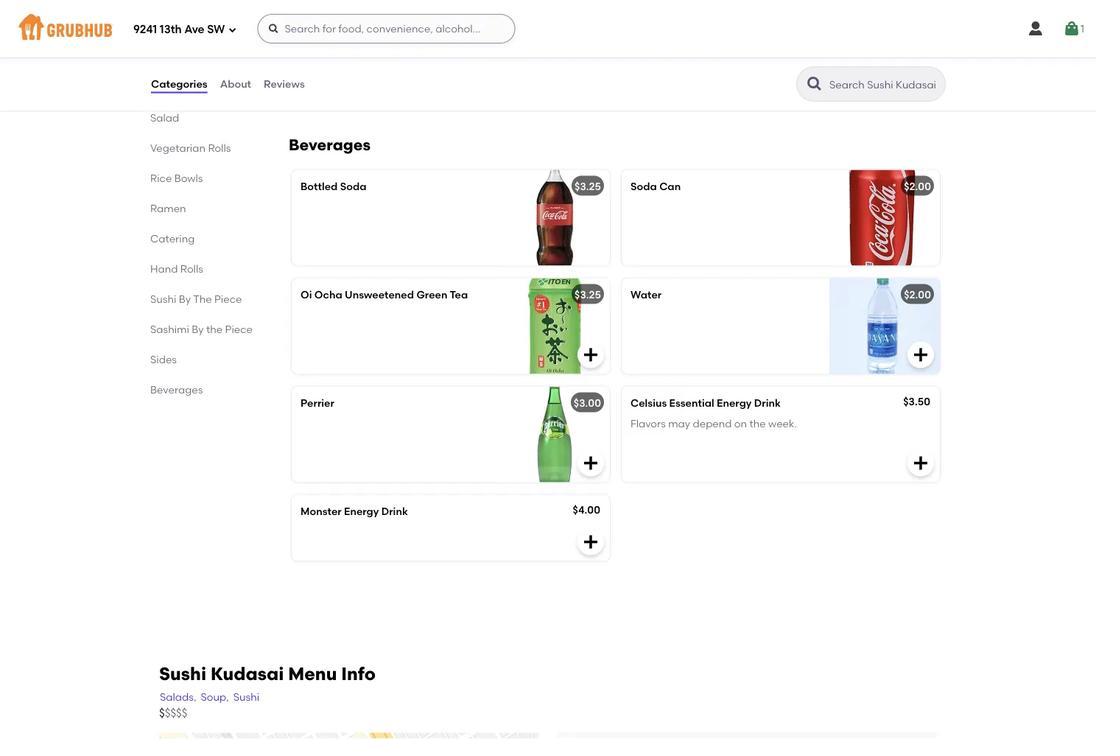 Task type: vqa. For each thing, say whether or not it's contained in the screenshot.
celsius essential energy drink at the right
yes



Task type: describe. For each thing, give the bounding box(es) containing it.
sushi kudasai menu info
[[159, 663, 376, 685]]

rice bowls tab
[[150, 171, 254, 186]]

salads, soup, sushi
[[160, 691, 260, 703]]

$3.25 for oi ocha unsweetened green tea
[[575, 288, 602, 301]]

0 vertical spatial beverages
[[289, 135, 371, 154]]

may
[[669, 417, 691, 430]]

bottled soda
[[301, 180, 367, 192]]

0 horizontal spatial energy
[[344, 505, 379, 517]]

1
[[1081, 22, 1085, 35]]

0 horizontal spatial drink
[[382, 505, 408, 517]]

ramen tab
[[150, 201, 254, 216]]

monster energy drink
[[301, 505, 408, 517]]

combo menu tab
[[150, 80, 254, 95]]

steamed rice image
[[500, 8, 610, 104]]

sw
[[207, 23, 225, 36]]

vegetarian rolls
[[150, 142, 231, 154]]

catering
[[150, 232, 195, 245]]

soup,
[[201, 691, 229, 703]]

sides tab
[[150, 352, 254, 367]]

oi ocha unsweetened green tea
[[301, 288, 468, 301]]

flavors
[[631, 417, 666, 430]]

salad
[[150, 112, 179, 124]]

perrier image
[[500, 387, 610, 482]]

by for the
[[179, 293, 191, 305]]

oi
[[301, 288, 312, 301]]

salad tab
[[150, 110, 254, 126]]

1 button
[[1064, 15, 1085, 42]]

Search for food, convenience, alcohol... search field
[[258, 14, 516, 43]]

$$$$$
[[159, 706, 188, 720]]

celsius
[[631, 396, 667, 409]]

Search Sushi Kudasai search field
[[829, 77, 941, 91]]

can
[[660, 180, 681, 192]]

sushi rolls tab
[[150, 19, 254, 35]]

oi ocha unsweetened green tea image
[[500, 278, 610, 374]]

$3.50
[[904, 395, 931, 408]]

1 soda from the left
[[340, 180, 367, 192]]

sushi button
[[233, 689, 260, 705]]

svg image inside main navigation navigation
[[228, 25, 237, 34]]

monster
[[301, 505, 342, 517]]

essential
[[670, 396, 715, 409]]

bottled soda image
[[500, 170, 610, 266]]

rice inside steamed rice button
[[349, 18, 371, 31]]

search icon image
[[806, 75, 824, 93]]

1 horizontal spatial energy
[[717, 396, 752, 409]]

about
[[220, 78, 251, 90]]

about button
[[219, 57, 252, 111]]

steamed
[[301, 18, 347, 31]]

rolls for special rolls
[[190, 51, 213, 64]]

piece for sashimi by the piece
[[225, 323, 253, 336]]

catering tab
[[150, 231, 254, 246]]

soda can
[[631, 180, 681, 192]]

1 horizontal spatial menu
[[288, 663, 337, 685]]

the
[[193, 293, 212, 305]]

categories
[[151, 78, 208, 90]]

depend
[[693, 417, 732, 430]]

$2.00 for water
[[905, 288, 932, 301]]

water image
[[830, 278, 941, 374]]

rolls for hand rolls
[[181, 263, 203, 275]]

9241 13th ave sw
[[133, 23, 225, 36]]

piece for sushi by the piece
[[215, 293, 242, 305]]

sushi for sushi rolls
[[150, 21, 176, 33]]

on
[[735, 417, 748, 430]]



Task type: locate. For each thing, give the bounding box(es) containing it.
unsweetened
[[345, 288, 414, 301]]

drink up week. on the right bottom of the page
[[755, 396, 781, 409]]

menu inside combo menu tab
[[191, 81, 218, 94]]

kudasai
[[211, 663, 284, 685]]

0 vertical spatial energy
[[717, 396, 752, 409]]

celsius essential energy drink
[[631, 396, 781, 409]]

by
[[179, 293, 191, 305], [192, 323, 204, 336]]

bowls
[[174, 172, 203, 185]]

ocha
[[315, 288, 343, 301]]

0 vertical spatial menu
[[191, 81, 218, 94]]

1 horizontal spatial rice
[[349, 18, 371, 31]]

info
[[341, 663, 376, 685]]

1 vertical spatial piece
[[225, 323, 253, 336]]

1 vertical spatial energy
[[344, 505, 379, 517]]

sushi rolls
[[150, 21, 202, 33]]

$3.25 left water
[[575, 288, 602, 301]]

green
[[417, 288, 448, 301]]

sushi inside tab
[[150, 21, 176, 33]]

special
[[150, 51, 187, 64]]

sushi for sushi kudasai menu info
[[159, 663, 206, 685]]

$3.00
[[574, 396, 602, 409]]

by left the
[[179, 293, 191, 305]]

0 horizontal spatial menu
[[191, 81, 218, 94]]

1 horizontal spatial drink
[[755, 396, 781, 409]]

0 horizontal spatial by
[[179, 293, 191, 305]]

1 vertical spatial rice
[[150, 172, 172, 185]]

energy right monster
[[344, 505, 379, 517]]

1 vertical spatial $3.25
[[575, 288, 602, 301]]

0 vertical spatial the
[[206, 323, 223, 336]]

$2.00 for soda can
[[905, 180, 932, 192]]

the
[[206, 323, 223, 336], [750, 417, 766, 430]]

beverages up bottled soda
[[289, 135, 371, 154]]

sushi inside 'tab'
[[150, 293, 176, 305]]

$
[[159, 706, 165, 720]]

vegetarian
[[150, 142, 206, 154]]

rolls inside special rolls tab
[[190, 51, 213, 64]]

sushi by the piece tab
[[150, 291, 254, 307]]

1 vertical spatial beverages
[[150, 384, 203, 396]]

sushi up salads,
[[159, 663, 206, 685]]

0 vertical spatial piece
[[215, 293, 242, 305]]

by right sashimi
[[192, 323, 204, 336]]

piece inside sashimi by the piece 'tab'
[[225, 323, 253, 336]]

special rolls
[[150, 51, 213, 64]]

beverages inside tab
[[150, 384, 203, 396]]

$3.25 for bottled soda
[[575, 180, 602, 192]]

soda left the 'can'
[[631, 180, 657, 192]]

sushi for sushi by the piece
[[150, 293, 176, 305]]

special rolls tab
[[150, 50, 254, 65]]

1 horizontal spatial the
[[750, 417, 766, 430]]

drink right monster
[[382, 505, 408, 517]]

ave
[[184, 23, 205, 36]]

vegetarian rolls tab
[[150, 140, 254, 156]]

rice inside rice bowls tab
[[150, 172, 172, 185]]

beverages down sides
[[150, 384, 203, 396]]

sides
[[150, 353, 177, 366]]

1 horizontal spatial beverages
[[289, 135, 371, 154]]

1 vertical spatial $2.00
[[905, 288, 932, 301]]

combo
[[150, 81, 188, 94]]

2 $3.25 from the top
[[575, 288, 602, 301]]

sashimi
[[150, 323, 189, 336]]

rolls inside sushi rolls tab
[[179, 21, 202, 33]]

sashimi by the piece tab
[[150, 322, 254, 337]]

rice bowls
[[150, 172, 203, 185]]

tea
[[450, 288, 468, 301]]

categories button
[[150, 57, 208, 111]]

rolls inside vegetarian rolls tab
[[208, 142, 231, 154]]

soda
[[340, 180, 367, 192], [631, 180, 657, 192]]

main navigation navigation
[[0, 0, 1097, 57]]

menu
[[191, 81, 218, 94], [288, 663, 337, 685]]

0 vertical spatial $3.25
[[575, 180, 602, 192]]

0 vertical spatial drink
[[755, 396, 781, 409]]

drink
[[755, 396, 781, 409], [382, 505, 408, 517]]

svg image
[[228, 25, 237, 34], [913, 76, 930, 94], [582, 454, 600, 472], [913, 454, 930, 472], [582, 533, 600, 551]]

salads, button
[[159, 689, 197, 705]]

ramen
[[150, 202, 186, 215]]

bottled
[[301, 180, 338, 192]]

1 $3.25 from the top
[[575, 180, 602, 192]]

beverages tab
[[150, 382, 254, 398]]

1 vertical spatial the
[[750, 417, 766, 430]]

soda can image
[[830, 170, 941, 266]]

rolls for sushi rolls
[[179, 21, 202, 33]]

the inside 'tab'
[[206, 323, 223, 336]]

sashimi by the piece
[[150, 323, 253, 336]]

0 vertical spatial $2.00
[[905, 180, 932, 192]]

0 vertical spatial rice
[[349, 18, 371, 31]]

energy up on
[[717, 396, 752, 409]]

the right on
[[750, 417, 766, 430]]

sushi
[[150, 21, 176, 33], [150, 293, 176, 305], [159, 663, 206, 685], [233, 691, 260, 703]]

rolls
[[179, 21, 202, 33], [190, 51, 213, 64], [208, 142, 231, 154], [181, 263, 203, 275]]

water
[[631, 288, 662, 301]]

1 vertical spatial drink
[[382, 505, 408, 517]]

sushi by the piece
[[150, 293, 242, 305]]

the down the
[[206, 323, 223, 336]]

1 vertical spatial by
[[192, 323, 204, 336]]

sushi down hand
[[150, 293, 176, 305]]

$3.25
[[575, 180, 602, 192], [575, 288, 602, 301]]

combo menu
[[150, 81, 218, 94]]

hand rolls
[[150, 263, 203, 275]]

0 horizontal spatial beverages
[[150, 384, 203, 396]]

perrier
[[301, 396, 335, 409]]

1 vertical spatial menu
[[288, 663, 337, 685]]

rice
[[349, 18, 371, 31], [150, 172, 172, 185]]

reviews
[[264, 78, 305, 90]]

$4.00
[[573, 503, 601, 516]]

$3.25 left soda can
[[575, 180, 602, 192]]

steamed rice button
[[292, 8, 610, 104]]

hand rolls tab
[[150, 261, 254, 277]]

0 horizontal spatial the
[[206, 323, 223, 336]]

piece inside sushi by the piece 'tab'
[[215, 293, 242, 305]]

soda right 'bottled'
[[340, 180, 367, 192]]

sushi down kudasai
[[233, 691, 260, 703]]

piece right the
[[215, 293, 242, 305]]

sushi up special
[[150, 21, 176, 33]]

week.
[[769, 417, 798, 430]]

soup, button
[[200, 689, 230, 705]]

0 horizontal spatial soda
[[340, 180, 367, 192]]

rolls for vegetarian rolls
[[208, 142, 231, 154]]

salads,
[[160, 691, 196, 703]]

2 soda from the left
[[631, 180, 657, 192]]

rolls inside hand rolls tab
[[181, 263, 203, 275]]

menu down special rolls tab
[[191, 81, 218, 94]]

svg image
[[1028, 20, 1045, 38], [1064, 20, 1081, 38], [268, 23, 280, 35], [582, 346, 600, 364], [913, 346, 930, 364]]

2 $2.00 from the top
[[905, 288, 932, 301]]

menu left info
[[288, 663, 337, 685]]

1 $2.00 from the top
[[905, 180, 932, 192]]

13th
[[160, 23, 182, 36]]

svg image inside 1 button
[[1064, 20, 1081, 38]]

piece down sushi by the piece 'tab'
[[225, 323, 253, 336]]

beverages
[[289, 135, 371, 154], [150, 384, 203, 396]]

0 vertical spatial by
[[179, 293, 191, 305]]

hand
[[150, 263, 178, 275]]

piece
[[215, 293, 242, 305], [225, 323, 253, 336]]

0 horizontal spatial rice
[[150, 172, 172, 185]]

by for the
[[192, 323, 204, 336]]

1 horizontal spatial by
[[192, 323, 204, 336]]

energy
[[717, 396, 752, 409], [344, 505, 379, 517]]

reviews button
[[263, 57, 306, 111]]

9241
[[133, 23, 157, 36]]

rice left bowls
[[150, 172, 172, 185]]

flavors may depend on the week.
[[631, 417, 798, 430]]

1 horizontal spatial soda
[[631, 180, 657, 192]]

rice right steamed
[[349, 18, 371, 31]]

$2.00
[[905, 180, 932, 192], [905, 288, 932, 301]]

steamed rice
[[301, 18, 371, 31]]



